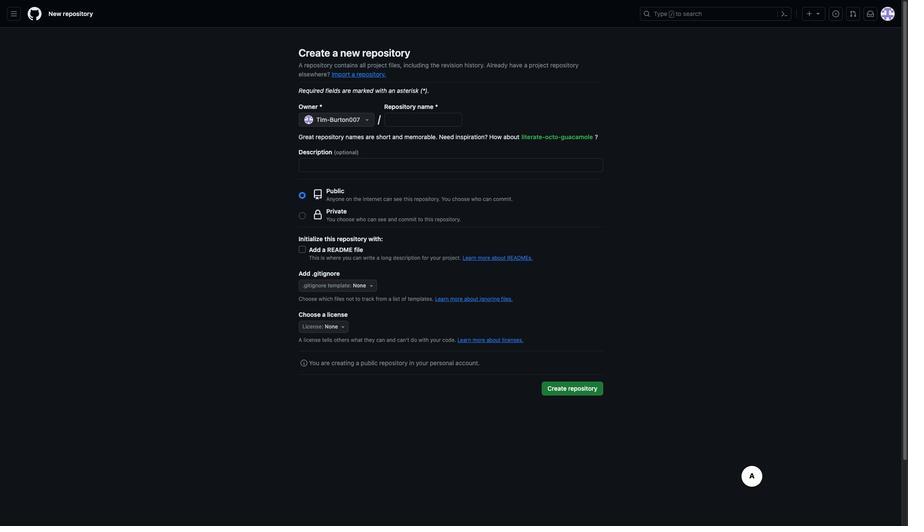 Task type: vqa. For each thing, say whether or not it's contained in the screenshot.
left You
yes



Task type: locate. For each thing, give the bounding box(es) containing it.
0 horizontal spatial who
[[356, 216, 366, 223]]

1 horizontal spatial *
[[435, 103, 438, 110]]

1 horizontal spatial /
[[670, 11, 673, 17]]

0 horizontal spatial this
[[324, 235, 335, 243]]

1 vertical spatial create
[[548, 385, 567, 392]]

about right how
[[503, 133, 519, 141]]

and left can't
[[386, 337, 396, 343]]

0 vertical spatial see
[[394, 196, 402, 202]]

public
[[361, 359, 378, 367]]

more left ignoring
[[450, 296, 463, 302]]

Add a README file checkbox
[[299, 246, 305, 253]]

2 vertical spatial are
[[321, 359, 330, 367]]

learn
[[463, 255, 476, 261], [435, 296, 449, 302], [457, 337, 471, 343]]

search
[[683, 10, 702, 17]]

0 horizontal spatial see
[[378, 216, 386, 223]]

repository. down public anyone on the internet can see this repository. you choose who can commit.
[[435, 216, 461, 223]]

triangle down image up track on the bottom of the page
[[368, 282, 375, 289]]

the right on
[[353, 196, 361, 202]]

1 horizontal spatial choose
[[452, 196, 470, 202]]

with
[[375, 87, 387, 94], [418, 337, 429, 343]]

who left commit.
[[471, 196, 481, 202]]

can inside add a readme file this is where you can write a long description for your project. learn more about readmes.
[[353, 255, 362, 261]]

more
[[478, 255, 490, 261], [450, 296, 463, 302], [473, 337, 485, 343]]

0 vertical spatial a
[[299, 61, 303, 69]]

long
[[381, 255, 392, 261]]

0 horizontal spatial the
[[353, 196, 361, 202]]

and
[[392, 133, 403, 141], [388, 216, 397, 223], [386, 337, 396, 343]]

a repository contains all project files, including the revision history.
[[299, 61, 485, 69]]

0 horizontal spatial to
[[355, 296, 360, 302]]

1 vertical spatial to
[[418, 216, 423, 223]]

triangle down image inside the tim-burton007 popup button
[[364, 116, 370, 123]]

required fields are marked with an asterisk (*).
[[299, 87, 429, 94]]

this inside private you choose who can see and commit to this repository.
[[424, 216, 433, 223]]

can up "with:" on the top left of the page
[[368, 216, 376, 223]]

contains
[[334, 61, 358, 69]]

licenses.
[[502, 337, 523, 343]]

1 horizontal spatial the
[[430, 61, 440, 69]]

0 horizontal spatial project
[[367, 61, 387, 69]]

see up "with:" on the top left of the page
[[378, 216, 386, 223]]

learn more about readmes. link
[[463, 255, 533, 261]]

and right short
[[392, 133, 403, 141]]

1 vertical spatial you
[[326, 216, 335, 223]]

list
[[393, 296, 400, 302]]

repository inside already have a project repository elsewhere?
[[550, 61, 579, 69]]

project right have
[[529, 61, 549, 69]]

to
[[676, 10, 681, 17], [418, 216, 423, 223], [355, 296, 360, 302]]

you
[[343, 255, 351, 261]]

1 horizontal spatial you
[[326, 216, 335, 223]]

a license tells others what they can and can't do with your code. learn more about licenses.
[[299, 337, 523, 343]]

0 vertical spatial you
[[441, 196, 451, 202]]

this up readme
[[324, 235, 335, 243]]

create inside "button"
[[548, 385, 567, 392]]

the left revision
[[430, 61, 440, 69]]

2 horizontal spatial this
[[424, 216, 433, 223]]

triangle down image up "names"
[[364, 116, 370, 123]]

1 horizontal spatial license
[[327, 311, 348, 318]]

account.
[[455, 359, 480, 367]]

0 vertical spatial who
[[471, 196, 481, 202]]

1 vertical spatial /
[[378, 113, 381, 125]]

0 horizontal spatial none
[[325, 323, 338, 330]]

repository
[[384, 103, 416, 110]]

1 horizontal spatial with
[[418, 337, 429, 343]]

:
[[350, 282, 351, 289], [322, 323, 323, 330]]

your right for
[[430, 255, 441, 261]]

none up track on the bottom of the page
[[353, 282, 366, 289]]

a left list at left
[[389, 296, 391, 302]]

description
[[393, 255, 420, 261]]

can't
[[397, 337, 409, 343]]

1 choose from the top
[[299, 296, 317, 302]]

you are creating a public repository in your personal account.
[[309, 359, 480, 367]]

new
[[340, 47, 360, 59]]

1 vertical spatial are
[[366, 133, 374, 141]]

2 choose from the top
[[299, 311, 321, 318]]

2 vertical spatial repository.
[[435, 216, 461, 223]]

1 horizontal spatial see
[[394, 196, 402, 202]]

what
[[351, 337, 363, 343]]

2 vertical spatial you
[[309, 359, 319, 367]]

files.
[[501, 296, 513, 302]]

have
[[509, 61, 522, 69]]

license down license
[[304, 337, 321, 343]]

a up elsewhere?
[[299, 61, 303, 69]]

1 vertical spatial a
[[299, 337, 302, 343]]

choose up license
[[299, 311, 321, 318]]

project
[[367, 61, 387, 69], [529, 61, 549, 69]]

1 project from the left
[[367, 61, 387, 69]]

choose inside private you choose who can see and commit to this repository.
[[337, 216, 355, 223]]

1 vertical spatial the
[[353, 196, 361, 202]]

how
[[489, 133, 502, 141]]

1 vertical spatial repository.
[[414, 196, 440, 202]]

license up triangle down image
[[327, 311, 348, 318]]

about left readmes.
[[492, 255, 506, 261]]

literate-
[[522, 133, 545, 141]]

0 vertical spatial with
[[375, 87, 387, 94]]

a right have
[[524, 61, 527, 69]]

0 vertical spatial to
[[676, 10, 681, 17]]

on
[[346, 196, 352, 202]]

choose inside public anyone on the internet can see this repository. you choose who can commit.
[[452, 196, 470, 202]]

who down internet
[[356, 216, 366, 223]]

repository. up the commit
[[414, 196, 440, 202]]

1 vertical spatial with
[[418, 337, 429, 343]]

1 vertical spatial see
[[378, 216, 386, 223]]

choose down private
[[337, 216, 355, 223]]

2 vertical spatial triangle down image
[[368, 282, 375, 289]]

to right the commit
[[418, 216, 423, 223]]

repository. down the all
[[357, 70, 386, 78]]

of
[[401, 296, 406, 302]]

2 * from the left
[[435, 103, 438, 110]]

your inside add a readme file this is where you can write a long description for your project. learn more about readmes.
[[430, 255, 441, 261]]

.gitignore down add .gitignore
[[302, 282, 326, 289]]

0 vertical spatial the
[[430, 61, 440, 69]]

already
[[486, 61, 508, 69]]

0 vertical spatial create
[[299, 47, 330, 59]]

2 a from the top
[[299, 337, 302, 343]]

1 a from the top
[[299, 61, 303, 69]]

repository.
[[357, 70, 386, 78], [414, 196, 440, 202], [435, 216, 461, 223]]

0 horizontal spatial /
[[378, 113, 381, 125]]

import
[[332, 70, 350, 78]]

literate-octo-guacamole button
[[521, 130, 593, 144]]

0 vertical spatial license
[[327, 311, 348, 318]]

2 horizontal spatial you
[[441, 196, 451, 202]]

tim-burton007
[[316, 116, 360, 123]]

1 horizontal spatial this
[[404, 196, 413, 202]]

add down this
[[299, 270, 310, 277]]

homepage image
[[28, 7, 42, 21]]

: up not on the left of page
[[350, 282, 351, 289]]

0 horizontal spatial create
[[299, 47, 330, 59]]

1 vertical spatial license
[[304, 337, 321, 343]]

triangle down image
[[340, 323, 347, 330]]

0 vertical spatial this
[[404, 196, 413, 202]]

your right in
[[416, 359, 428, 367]]

you
[[441, 196, 451, 202], [326, 216, 335, 223], [309, 359, 319, 367]]

are right fields
[[342, 87, 351, 94]]

who inside public anyone on the internet can see this repository. you choose who can commit.
[[471, 196, 481, 202]]

to right not on the left of page
[[355, 296, 360, 302]]

0 horizontal spatial you
[[309, 359, 319, 367]]

more up account.
[[473, 337, 485, 343]]

repository inside "button"
[[568, 385, 597, 392]]

triangle down image
[[815, 10, 822, 17], [364, 116, 370, 123], [368, 282, 375, 289]]

short
[[376, 133, 391, 141]]

a
[[332, 47, 338, 59], [524, 61, 527, 69], [352, 70, 355, 78], [322, 246, 326, 253], [377, 255, 379, 261], [389, 296, 391, 302], [322, 311, 326, 318], [356, 359, 359, 367]]

1 horizontal spatial :
[[350, 282, 351, 289]]

0 horizontal spatial *
[[320, 103, 322, 110]]

* right owner at the left of page
[[320, 103, 322, 110]]

0 vertical spatial and
[[392, 133, 403, 141]]

with left an
[[375, 87, 387, 94]]

to inside private you choose who can see and commit to this repository.
[[418, 216, 423, 223]]

choose down description 'text field'
[[452, 196, 470, 202]]

with right do
[[418, 337, 429, 343]]

choose left which
[[299, 296, 317, 302]]

revision
[[441, 61, 463, 69]]

add up this
[[309, 246, 321, 253]]

1 horizontal spatial to
[[418, 216, 423, 223]]

* right name
[[435, 103, 438, 110]]

None text field
[[385, 113, 462, 126]]

you inside private you choose who can see and commit to this repository.
[[326, 216, 335, 223]]

learn right templates. at the left bottom of page
[[435, 296, 449, 302]]

project right the all
[[367, 61, 387, 69]]

0 vertical spatial add
[[309, 246, 321, 253]]

this up the commit
[[404, 196, 413, 202]]

choose for choose which files not to track from a list of templates. learn more about ignoring files.
[[299, 296, 317, 302]]

none
[[353, 282, 366, 289], [325, 323, 338, 330]]

2 horizontal spatial to
[[676, 10, 681, 17]]

license
[[327, 311, 348, 318], [304, 337, 321, 343]]

a up sc 9kayk9 0 'image'
[[299, 337, 302, 343]]

the inside public anyone on the internet can see this repository. you choose who can commit.
[[353, 196, 361, 202]]

1 vertical spatial triangle down image
[[364, 116, 370, 123]]

you right sc 9kayk9 0 'image'
[[309, 359, 319, 367]]

are left creating
[[321, 359, 330, 367]]

1 vertical spatial and
[[388, 216, 397, 223]]

do
[[411, 337, 417, 343]]

new
[[48, 10, 61, 17]]

this right the commit
[[424, 216, 433, 223]]

with:
[[368, 235, 383, 243]]

to left search
[[676, 10, 681, 17]]

1 horizontal spatial project
[[529, 61, 549, 69]]

can right internet
[[383, 196, 392, 202]]

tim-
[[316, 116, 330, 123]]

this inside public anyone on the internet can see this repository. you choose who can commit.
[[404, 196, 413, 202]]

for
[[422, 255, 429, 261]]

you down private
[[326, 216, 335, 223]]

: down choose a license
[[322, 323, 323, 330]]

repository. inside public anyone on the internet can see this repository. you choose who can commit.
[[414, 196, 440, 202]]

1 horizontal spatial none
[[353, 282, 366, 289]]

triangle down image right plus icon
[[815, 10, 822, 17]]

about left ignoring
[[464, 296, 478, 302]]

learn right project.
[[463, 255, 476, 261]]

2 vertical spatial and
[[386, 337, 396, 343]]

/ up short
[[378, 113, 381, 125]]

are left short
[[366, 133, 374, 141]]

who
[[471, 196, 481, 202], [356, 216, 366, 223]]

choose
[[299, 296, 317, 302], [299, 311, 321, 318]]

see
[[394, 196, 402, 202], [378, 216, 386, 223]]

0 vertical spatial more
[[478, 255, 490, 261]]

others
[[334, 337, 349, 343]]

1 vertical spatial choose
[[337, 216, 355, 223]]

0 vertical spatial /
[[670, 11, 673, 17]]

in
[[409, 359, 414, 367]]

1 horizontal spatial who
[[471, 196, 481, 202]]

and left the commit
[[388, 216, 397, 223]]

1 vertical spatial who
[[356, 216, 366, 223]]

0 horizontal spatial are
[[321, 359, 330, 367]]

/ right type
[[670, 11, 673, 17]]

see up private you choose who can see and commit to this repository.
[[394, 196, 402, 202]]

file
[[354, 246, 363, 253]]

history.
[[464, 61, 485, 69]]

learn right code.
[[457, 337, 471, 343]]

repository
[[63, 10, 93, 17], [362, 47, 410, 59], [304, 61, 333, 69], [550, 61, 579, 69], [316, 133, 344, 141], [337, 235, 367, 243], [379, 359, 408, 367], [568, 385, 597, 392]]

0 vertical spatial your
[[430, 255, 441, 261]]

0 vertical spatial choose
[[299, 296, 317, 302]]

Description text field
[[299, 159, 603, 172]]

(optional)
[[334, 149, 359, 156]]

0 vertical spatial learn
[[463, 255, 476, 261]]

you down description 'text field'
[[441, 196, 451, 202]]

see inside private you choose who can see and commit to this repository.
[[378, 216, 386, 223]]

owner *
[[299, 103, 322, 110]]

owner
[[299, 103, 318, 110]]

1 vertical spatial this
[[424, 216, 433, 223]]

who inside private you choose who can see and commit to this repository.
[[356, 216, 366, 223]]

.gitignore up .gitignore template : none
[[312, 270, 340, 277]]

name
[[417, 103, 433, 110]]

this
[[404, 196, 413, 202], [424, 216, 433, 223], [324, 235, 335, 243]]

type
[[654, 10, 667, 17]]

a up license : none
[[322, 311, 326, 318]]

marked
[[353, 87, 373, 94]]

2 project from the left
[[529, 61, 549, 69]]

0 vertical spatial choose
[[452, 196, 470, 202]]

0 vertical spatial are
[[342, 87, 351, 94]]

(*).
[[420, 87, 429, 94]]

create
[[299, 47, 330, 59], [548, 385, 567, 392]]

can down 'file'
[[353, 255, 362, 261]]

more right project.
[[478, 255, 490, 261]]

1 vertical spatial choose
[[299, 311, 321, 318]]

1 horizontal spatial create
[[548, 385, 567, 392]]

none left triangle down image
[[325, 323, 338, 330]]

1 vertical spatial add
[[299, 270, 310, 277]]

1 vertical spatial :
[[322, 323, 323, 330]]

0 horizontal spatial choose
[[337, 216, 355, 223]]

your left code.
[[430, 337, 441, 343]]

add inside add a readme file this is where you can write a long description for your project. learn more about readmes.
[[309, 246, 321, 253]]

.gitignore
[[312, 270, 340, 277], [302, 282, 326, 289]]



Task type: describe. For each thing, give the bounding box(es) containing it.
plus image
[[806, 10, 813, 17]]

names
[[346, 133, 364, 141]]

including
[[404, 61, 429, 69]]

license : none
[[302, 323, 338, 330]]

add for add a readme file this is where you can write a long description for your project. learn more about readmes.
[[309, 246, 321, 253]]

1 vertical spatial none
[[325, 323, 338, 330]]

commit
[[398, 216, 417, 223]]

memorable.
[[404, 133, 437, 141]]

guacamole
[[561, 133, 593, 141]]

1 vertical spatial .gitignore
[[302, 282, 326, 289]]

octo-
[[545, 133, 561, 141]]

about inside add a readme file this is where you can write a long description for your project. learn more about readmes.
[[492, 255, 506, 261]]

type / to search
[[654, 10, 702, 17]]

1 vertical spatial learn
[[435, 296, 449, 302]]

choose a license
[[299, 311, 348, 318]]

and inside private you choose who can see and commit to this repository.
[[388, 216, 397, 223]]

0 horizontal spatial with
[[375, 87, 387, 94]]

where
[[326, 255, 341, 261]]

this
[[309, 255, 319, 261]]

1 vertical spatial your
[[430, 337, 441, 343]]

a for a repository contains all project files, including the revision history.
[[299, 61, 303, 69]]

add a readme file this is where you can write a long description for your project. learn more about readmes.
[[309, 246, 533, 261]]

anyone
[[326, 196, 344, 202]]

which
[[319, 296, 333, 302]]

notifications image
[[867, 10, 874, 17]]

need
[[439, 133, 454, 141]]

description (optional)
[[299, 148, 359, 156]]

Public radio
[[299, 192, 305, 199]]

tim-burton007 button
[[299, 113, 374, 127]]

create repository
[[548, 385, 597, 392]]

inspiration?
[[456, 133, 488, 141]]

lock image
[[312, 209, 323, 220]]

ignoring
[[480, 296, 500, 302]]

see inside public anyone on the internet can see this repository. you choose who can commit.
[[394, 196, 402, 202]]

.gitignore template : none
[[302, 282, 366, 289]]

project.
[[442, 255, 461, 261]]

a for a license tells others what they can and can't do with your code. learn more about licenses.
[[299, 337, 302, 343]]

files
[[334, 296, 345, 302]]

not
[[346, 296, 354, 302]]

private
[[326, 208, 347, 215]]

template
[[328, 282, 350, 289]]

1 vertical spatial more
[[450, 296, 463, 302]]

personal
[[430, 359, 454, 367]]

great repository names are short and memorable. need inspiration? how about literate-octo-guacamole ?
[[299, 133, 598, 141]]

repository. inside private you choose who can see and commit to this repository.
[[435, 216, 461, 223]]

can right they
[[376, 337, 385, 343]]

required
[[299, 87, 324, 94]]

from
[[376, 296, 387, 302]]

create repository button
[[542, 382, 603, 396]]

internet
[[363, 196, 382, 202]]

you inside public anyone on the internet can see this repository. you choose who can commit.
[[441, 196, 451, 202]]

Private radio
[[299, 212, 305, 219]]

choose for choose a license
[[299, 311, 321, 318]]

fields
[[325, 87, 340, 94]]

2 vertical spatial learn
[[457, 337, 471, 343]]

more inside add a readme file this is where you can write a long description for your project. learn more about readmes.
[[478, 255, 490, 261]]

1 horizontal spatial are
[[342, 87, 351, 94]]

add .gitignore
[[299, 270, 340, 277]]

choose which files not to track from a list of templates. learn more about ignoring files.
[[299, 296, 513, 302]]

repo image
[[312, 189, 323, 200]]

0 vertical spatial repository.
[[357, 70, 386, 78]]

0 vertical spatial .gitignore
[[312, 270, 340, 277]]

templates.
[[408, 296, 434, 302]]

great
[[299, 133, 314, 141]]

import a repository. link
[[332, 70, 386, 78]]

create for create repository
[[548, 385, 567, 392]]

0 vertical spatial none
[[353, 282, 366, 289]]

public
[[326, 187, 344, 195]]

initialize
[[299, 235, 323, 243]]

a left new
[[332, 47, 338, 59]]

track
[[362, 296, 374, 302]]

initialize this repository with:
[[299, 235, 383, 243]]

project inside already have a project repository elsewhere?
[[529, 61, 549, 69]]

can inside private you choose who can see and commit to this repository.
[[368, 216, 376, 223]]

a up is
[[322, 246, 326, 253]]

tells
[[322, 337, 332, 343]]

learn inside add a readme file this is where you can write a long description for your project. learn more about readmes.
[[463, 255, 476, 261]]

readme
[[327, 246, 353, 253]]

a left long
[[377, 255, 379, 261]]

?
[[595, 133, 598, 141]]

create a new repository
[[299, 47, 410, 59]]

learn more about licenses. link
[[457, 337, 523, 343]]

a inside already have a project repository elsewhere?
[[524, 61, 527, 69]]

2 vertical spatial your
[[416, 359, 428, 367]]

git pull request image
[[850, 10, 857, 17]]

a left public
[[356, 359, 359, 367]]

about left licenses.
[[487, 337, 501, 343]]

license
[[302, 323, 322, 330]]

1 * from the left
[[320, 103, 322, 110]]

create for create a new repository
[[299, 47, 330, 59]]

private you choose who can see and commit to this repository.
[[326, 208, 461, 223]]

write
[[363, 255, 375, 261]]

0 horizontal spatial license
[[304, 337, 321, 343]]

/ inside type / to search
[[670, 11, 673, 17]]

2 vertical spatial to
[[355, 296, 360, 302]]

burton007
[[330, 116, 360, 123]]

all
[[360, 61, 366, 69]]

is
[[321, 255, 325, 261]]

2 vertical spatial this
[[324, 235, 335, 243]]

0 vertical spatial :
[[350, 282, 351, 289]]

sc 9kayk9 0 image
[[300, 360, 307, 367]]

issue opened image
[[832, 10, 839, 17]]

import a repository.
[[332, 70, 386, 78]]

0 vertical spatial triangle down image
[[815, 10, 822, 17]]

an
[[388, 87, 395, 94]]

files,
[[389, 61, 402, 69]]

2 horizontal spatial are
[[366, 133, 374, 141]]

they
[[364, 337, 375, 343]]

0 horizontal spatial :
[[322, 323, 323, 330]]

code.
[[442, 337, 456, 343]]

repository name *
[[384, 103, 438, 110]]

add for add .gitignore
[[299, 270, 310, 277]]

creating
[[331, 359, 354, 367]]

2 vertical spatial more
[[473, 337, 485, 343]]

a down contains
[[352, 70, 355, 78]]

command palette image
[[781, 10, 788, 17]]

can left commit.
[[483, 196, 492, 202]]

elsewhere?
[[299, 70, 330, 78]]

asterisk
[[397, 87, 419, 94]]



